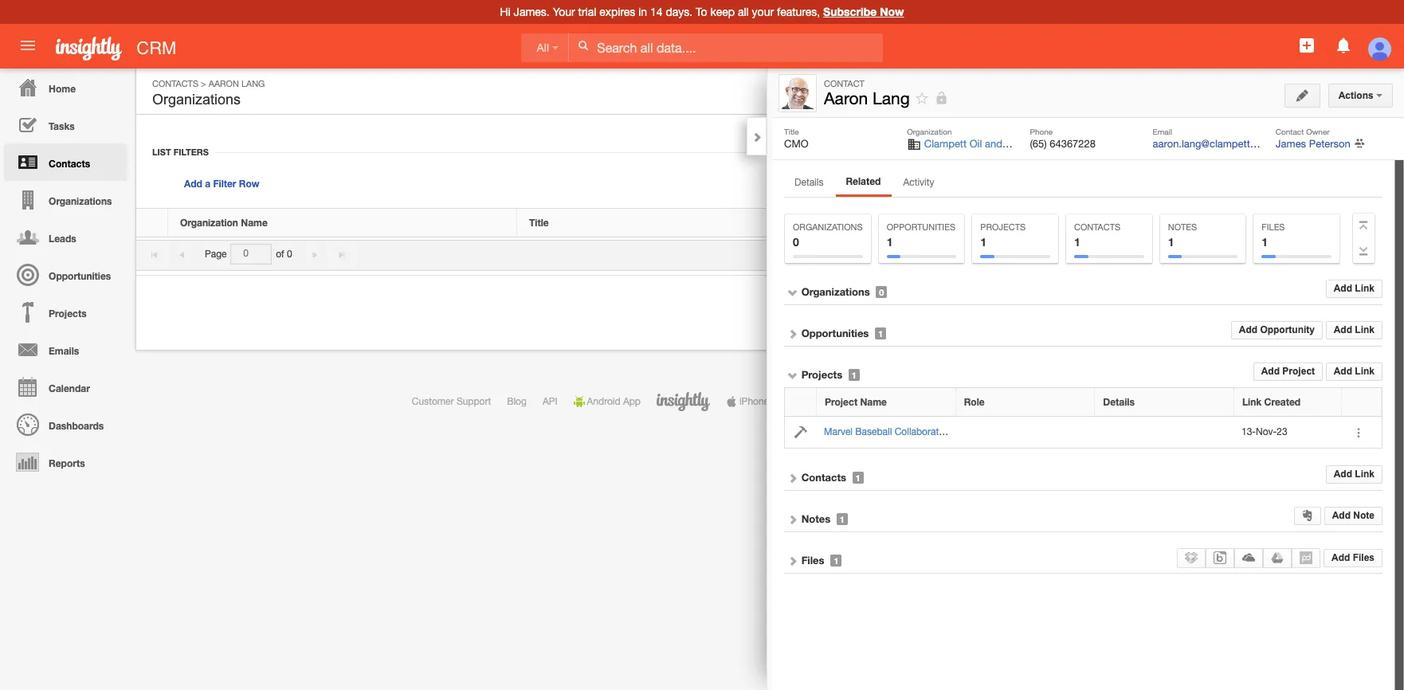 Task type: vqa. For each thing, say whether or not it's contained in the screenshot.
of to the left
yes



Task type: describe. For each thing, give the bounding box(es) containing it.
organization for organization
[[908, 127, 953, 136]]

evernote image
[[1303, 510, 1314, 521]]

13-
[[1242, 426, 1257, 438]]

2 horizontal spatial 0
[[880, 287, 885, 297]]

link files from microsoft onedrive to this image
[[1243, 552, 1256, 564]]

1 inside files 1
[[1263, 235, 1269, 249]]

your
[[553, 6, 575, 18]]

1 horizontal spatial opportunities
[[802, 327, 869, 340]]

0 horizontal spatial organizations link
[[4, 181, 128, 218]]

james.
[[514, 6, 550, 18]]

aaron inside contacts > aaron lang organizations
[[209, 79, 239, 89]]

1 horizontal spatial lang
[[873, 89, 910, 108]]

1 vertical spatial opportunities
[[49, 270, 111, 282]]

data processing addendum
[[969, 396, 1089, 407]]

trial
[[579, 6, 597, 18]]

items
[[1283, 249, 1306, 260]]

files for files 1
[[1263, 222, 1286, 232]]

organizations down "organizations 0"
[[802, 285, 870, 298]]

add link button down display
[[1327, 280, 1383, 298]]

projects inside navigation
[[49, 308, 87, 320]]

navigation containing home
[[0, 69, 128, 481]]

customer support link
[[412, 396, 491, 407]]

clampett
[[925, 138, 967, 150]]

1 vertical spatial projects link
[[802, 368, 843, 381]]

notes for notes 1
[[1169, 222, 1198, 232]]

opportunities 1
[[887, 222, 956, 249]]

notes for notes
[[802, 513, 831, 525]]

add link for add link button over add note
[[1335, 469, 1375, 480]]

iphone app link
[[726, 396, 790, 407]]

add for add opportunity link
[[1240, 325, 1258, 336]]

your
[[752, 6, 774, 18]]

aaron lang link
[[209, 79, 265, 89]]

related link
[[837, 172, 891, 195]]

reports
[[49, 458, 85, 470]]

13-nov-23
[[1242, 426, 1288, 438]]

james peterson link
[[1276, 138, 1351, 150]]

organization name
[[180, 217, 268, 229]]

email
[[1153, 127, 1173, 136]]

expires
[[600, 6, 636, 18]]

reports link
[[4, 443, 128, 481]]

white image
[[578, 40, 590, 51]]

contact for contact
[[824, 79, 865, 89]]

add opportunity link
[[1232, 321, 1324, 340]]

note
[[1354, 510, 1375, 521]]

2 vertical spatial contacts link
[[802, 471, 847, 484]]

project name
[[825, 396, 887, 408]]

subscribe now link
[[824, 5, 905, 18]]

hi james. your trial expires in 14 days. to keep all your features, subscribe now
[[500, 5, 905, 18]]

blog link
[[507, 396, 527, 407]]

organizations up leads link
[[49, 195, 112, 207]]

list filters
[[152, 147, 209, 157]]

created for role
[[1265, 396, 1301, 408]]

1 horizontal spatial organizations link
[[802, 285, 870, 298]]

add project
[[1262, 366, 1316, 377]]

aaron lang
[[824, 89, 910, 108]]

organizations 0
[[793, 222, 863, 249]]

project inside "row"
[[825, 396, 858, 408]]

1 inside 'notes 1'
[[1169, 235, 1175, 249]]

add for add link button over contact owner on the right
[[1281, 86, 1300, 97]]

link files from box to this image
[[1215, 552, 1227, 564]]

nov-
[[1257, 426, 1278, 438]]

and
[[985, 138, 1003, 150]]

1 vertical spatial opportunities link
[[802, 327, 869, 340]]

details for role
[[1104, 396, 1135, 408]]

1 horizontal spatial of
[[834, 396, 842, 407]]

0 vertical spatial project
[[1283, 366, 1316, 377]]

add link button right opportunity
[[1327, 321, 1383, 340]]

to
[[696, 6, 708, 18]]

leads
[[49, 233, 76, 245]]

filter
[[213, 178, 236, 190]]

actions button
[[1329, 84, 1394, 108]]

add a filter row link
[[184, 178, 260, 190]]

files inside button
[[1354, 552, 1375, 564]]

add link for add link button over contact owner on the right
[[1281, 86, 1322, 97]]

2 cell from the left
[[1096, 417, 1235, 449]]

blog
[[507, 396, 527, 407]]

dashboards link
[[4, 406, 128, 443]]

chevron right image for opportunities
[[788, 329, 799, 340]]

peterson
[[1310, 138, 1351, 150]]

days.
[[666, 6, 693, 18]]

calendar link
[[4, 368, 128, 406]]

terms
[[806, 396, 831, 407]]

add for add link button on the right of opportunity
[[1335, 325, 1353, 336]]

contacts 1
[[1075, 222, 1121, 249]]

role
[[965, 396, 985, 408]]

link created for title
[[1228, 217, 1286, 229]]

row containing project name
[[785, 388, 1383, 417]]

link files from google drive to this image
[[1272, 552, 1285, 564]]

contact image
[[782, 77, 814, 109]]

link for add link button over add note
[[1356, 469, 1375, 480]]

0 vertical spatial of
[[276, 249, 284, 260]]

emails link
[[4, 331, 128, 368]]

aaron.lang@clampett.com link
[[1153, 138, 1274, 150]]

contacts > aaron lang organizations
[[152, 79, 265, 108]]

link for add link button over contact owner on the right
[[1302, 86, 1322, 97]]

contact for contact owner
[[1276, 127, 1305, 136]]

app for android app
[[623, 396, 641, 407]]

add link for add link button right of add project link
[[1335, 366, 1375, 377]]

app for iphone app
[[772, 396, 790, 407]]

calendar
[[49, 383, 90, 395]]

files link
[[802, 554, 825, 567]]

64367228
[[1050, 138, 1096, 150]]

activity
[[904, 177, 935, 188]]

baseball
[[856, 426, 893, 438]]

phone (65) 64367228
[[1031, 127, 1096, 150]]

add link button up add note
[[1327, 466, 1383, 484]]

api
[[543, 396, 558, 407]]

activity link
[[893, 172, 945, 196]]

service
[[845, 396, 877, 407]]

add for add link button below display
[[1335, 283, 1353, 294]]

no
[[1268, 249, 1280, 260]]

add files button
[[1324, 549, 1383, 568]]

add for add project link
[[1262, 366, 1281, 377]]

files 1
[[1263, 222, 1286, 249]]

data
[[969, 396, 989, 407]]

0 for organizations 0
[[793, 235, 800, 249]]

actions
[[1339, 90, 1377, 101]]

add link for add link button on the right of opportunity
[[1335, 325, 1375, 336]]

title for title cmo
[[785, 127, 800, 136]]

organizations inside contacts > aaron lang organizations
[[152, 92, 241, 108]]

1 cell from the left
[[957, 417, 1096, 449]]

display
[[1320, 249, 1350, 260]]

to
[[1308, 249, 1317, 260]]

0 vertical spatial contacts link
[[152, 79, 199, 89]]

aaron.lang@clampett.com
[[1153, 138, 1274, 150]]

contact owner
[[1276, 127, 1331, 136]]

leads link
[[4, 218, 128, 256]]

>
[[201, 79, 206, 89]]

tasks link
[[4, 106, 128, 144]]

oil
[[970, 138, 983, 150]]

owner
[[1307, 127, 1331, 136]]

link created for role
[[1243, 396, 1301, 408]]

james peterson
[[1276, 138, 1351, 150]]

organization for organization name
[[180, 217, 238, 229]]



Task type: locate. For each thing, give the bounding box(es) containing it.
2 vertical spatial opportunities
[[802, 327, 869, 340]]

terms of service
[[806, 396, 877, 407]]

0 vertical spatial name
[[241, 217, 268, 229]]

0 horizontal spatial project
[[825, 396, 858, 408]]

clampett oil and gas, singapore link
[[925, 138, 1077, 150]]

james
[[1276, 138, 1307, 150]]

name for organization name
[[241, 217, 268, 229]]

1 vertical spatial title
[[529, 217, 549, 229]]

projects link up emails
[[4, 293, 128, 331]]

link created up nov-
[[1243, 396, 1301, 408]]

0 horizontal spatial lang
[[242, 79, 265, 89]]

add link
[[1281, 86, 1322, 97], [1335, 283, 1375, 294], [1335, 325, 1375, 336], [1335, 366, 1375, 377], [1335, 469, 1375, 480]]

title cmo
[[785, 127, 809, 150]]

contact right contact 'image'
[[824, 79, 865, 89]]

support
[[457, 396, 491, 407]]

customer support
[[412, 396, 491, 407]]

organizations down details link
[[793, 222, 863, 232]]

add a filter row
[[184, 178, 260, 190]]

all
[[738, 6, 749, 18]]

add left opportunity
[[1240, 325, 1258, 336]]

record permissions image
[[935, 89, 949, 108]]

cell
[[957, 417, 1096, 449], [1096, 417, 1235, 449]]

chevron right image
[[752, 132, 763, 143], [788, 329, 799, 340], [788, 473, 799, 484]]

row
[[136, 209, 1364, 238], [785, 388, 1383, 417], [785, 417, 1383, 449]]

1 horizontal spatial notes
[[1169, 222, 1198, 232]]

contacts link up notes link
[[802, 471, 847, 484]]

contact
[[824, 79, 865, 89], [1276, 127, 1305, 136]]

opportunities down "activity" 'link'
[[887, 222, 956, 232]]

1 horizontal spatial title
[[785, 127, 800, 136]]

0 horizontal spatial app
[[623, 396, 641, 407]]

0
[[793, 235, 800, 249], [287, 249, 292, 260], [880, 287, 885, 297]]

add for add a filter row link
[[184, 178, 202, 190]]

1 chevron down image from the top
[[788, 287, 799, 298]]

row containing marvel baseball collaboration
[[785, 417, 1383, 449]]

add inside add note link
[[1333, 510, 1352, 521]]

all link
[[521, 33, 569, 62]]

now
[[880, 5, 905, 18]]

link for add link button below display
[[1356, 283, 1375, 294]]

add for add files button
[[1332, 552, 1351, 564]]

chevron right image for contacts
[[788, 473, 799, 484]]

details for title
[[879, 217, 910, 229]]

organization up clampett
[[908, 127, 953, 136]]

add link button up contact owner on the right
[[1271, 80, 1332, 104]]

1 vertical spatial details
[[879, 217, 910, 229]]

details down cmo
[[795, 177, 824, 188]]

follow image
[[915, 91, 930, 106]]

0 horizontal spatial files
[[802, 554, 825, 567]]

1 horizontal spatial projects
[[802, 368, 843, 381]]

0 horizontal spatial of
[[276, 249, 284, 260]]

name for project name
[[861, 396, 887, 408]]

14
[[651, 6, 663, 18]]

row
[[239, 178, 260, 190]]

0 vertical spatial opportunities
[[887, 222, 956, 232]]

opportunities up terms of service
[[802, 327, 869, 340]]

iphone app
[[740, 396, 790, 407]]

1 vertical spatial chevron right image
[[788, 556, 799, 567]]

files down note
[[1354, 552, 1375, 564]]

contacts link left >
[[152, 79, 199, 89]]

add down display
[[1335, 283, 1353, 294]]

hi
[[500, 6, 511, 18]]

title for title
[[529, 217, 549, 229]]

0 horizontal spatial opportunities
[[49, 270, 111, 282]]

1 horizontal spatial aaron
[[824, 89, 869, 108]]

1 vertical spatial project
[[825, 396, 858, 408]]

lang
[[242, 79, 265, 89], [873, 89, 910, 108]]

change record owner image
[[1355, 137, 1366, 152]]

add link up add note
[[1335, 469, 1375, 480]]

1 vertical spatial contacts link
[[4, 144, 128, 181]]

of right page
[[276, 249, 284, 260]]

1 inside 'opportunities 1'
[[887, 235, 893, 249]]

1 horizontal spatial name
[[861, 396, 887, 408]]

2 vertical spatial chevron right image
[[788, 473, 799, 484]]

0 vertical spatial projects
[[981, 222, 1026, 232]]

collaboration
[[895, 426, 952, 438]]

0 horizontal spatial projects
[[49, 308, 87, 320]]

1 vertical spatial organizations link
[[802, 285, 870, 298]]

email aaron.lang@clampett.com
[[1153, 127, 1274, 150]]

files
[[1263, 222, 1286, 232], [1354, 552, 1375, 564], [802, 554, 825, 567]]

0 vertical spatial projects link
[[4, 293, 128, 331]]

0 for of 0
[[287, 249, 292, 260]]

0 horizontal spatial name
[[241, 217, 268, 229]]

1 horizontal spatial files
[[1263, 222, 1286, 232]]

2 app from the left
[[772, 396, 790, 407]]

0 horizontal spatial 0
[[287, 249, 292, 260]]

organization
[[908, 127, 953, 136], [180, 217, 238, 229]]

2 vertical spatial details
[[1104, 396, 1135, 408]]

projects link up terms
[[802, 368, 843, 381]]

add right opportunity
[[1335, 325, 1353, 336]]

row containing organization name
[[136, 209, 1364, 238]]

1 app from the left
[[623, 396, 641, 407]]

0 vertical spatial title
[[785, 127, 800, 136]]

1 vertical spatial created
[[1265, 396, 1301, 408]]

0 inside "organizations 0"
[[793, 235, 800, 249]]

chevron down image for organizations
[[788, 287, 799, 298]]

2 chevron down image from the top
[[788, 370, 799, 381]]

organizations link
[[4, 181, 128, 218], [802, 285, 870, 298]]

opportunities link up terms of service
[[802, 327, 869, 340]]

2 chevron right image from the top
[[788, 556, 799, 567]]

add files
[[1332, 552, 1375, 564]]

of
[[276, 249, 284, 260], [834, 396, 842, 407]]

add inside add opportunity link
[[1240, 325, 1258, 336]]

2 horizontal spatial files
[[1354, 552, 1375, 564]]

add for add link button right of add project link
[[1335, 366, 1353, 377]]

details down "activity" 'link'
[[879, 217, 910, 229]]

organization inside "row"
[[180, 217, 238, 229]]

(65)
[[1031, 138, 1047, 150]]

1
[[887, 235, 893, 249], [981, 235, 987, 249], [1075, 235, 1081, 249], [1169, 235, 1175, 249], [1263, 235, 1269, 249], [879, 329, 884, 339], [852, 370, 857, 380], [856, 473, 861, 483], [840, 514, 845, 525], [834, 556, 839, 566]]

projects
[[981, 222, 1026, 232], [49, 308, 87, 320], [802, 368, 843, 381]]

no items to display
[[1268, 249, 1350, 260]]

link
[[1302, 86, 1322, 97], [1228, 217, 1247, 229], [1356, 283, 1375, 294], [1356, 325, 1375, 336], [1356, 366, 1375, 377], [1243, 396, 1262, 408], [1356, 469, 1375, 480]]

notes
[[1169, 222, 1198, 232], [802, 513, 831, 525]]

name up 'baseball'
[[861, 396, 887, 408]]

add link button right add project link
[[1327, 363, 1383, 381]]

related
[[846, 175, 881, 187]]

1 vertical spatial link created
[[1243, 396, 1301, 408]]

contact up james
[[1276, 127, 1305, 136]]

projects link
[[4, 293, 128, 331], [802, 368, 843, 381]]

organizations
[[152, 92, 241, 108], [49, 195, 112, 207], [793, 222, 863, 232], [802, 285, 870, 298]]

1 horizontal spatial details
[[879, 217, 910, 229]]

files up no at the top right
[[1263, 222, 1286, 232]]

0 vertical spatial chevron right image
[[788, 514, 799, 525]]

1 vertical spatial chevron right image
[[788, 329, 799, 340]]

add inside add project link
[[1262, 366, 1281, 377]]

2 horizontal spatial details
[[1104, 396, 1135, 408]]

created for title
[[1250, 217, 1286, 229]]

0 horizontal spatial aaron
[[209, 79, 239, 89]]

lang inside contacts > aaron lang organizations
[[242, 79, 265, 89]]

organization up page
[[180, 217, 238, 229]]

0 vertical spatial chevron down image
[[788, 287, 799, 298]]

1 vertical spatial organization
[[180, 217, 238, 229]]

organizations button
[[149, 89, 244, 111]]

1 horizontal spatial projects link
[[802, 368, 843, 381]]

chevron right image left files link
[[788, 556, 799, 567]]

opportunities down leads
[[49, 270, 111, 282]]

13-nov-23 cell
[[1235, 417, 1343, 449]]

add link down display
[[1335, 283, 1375, 294]]

title
[[785, 127, 800, 136], [529, 217, 549, 229]]

0 horizontal spatial contact
[[824, 79, 865, 89]]

android app link
[[574, 396, 641, 407]]

add inside add files button
[[1332, 552, 1351, 564]]

singapore
[[1030, 138, 1077, 150]]

add left a
[[184, 178, 202, 190]]

contacts link down tasks
[[4, 144, 128, 181]]

add link right opportunity
[[1335, 325, 1375, 336]]

chevron down image down "organizations 0"
[[788, 287, 799, 298]]

add right link files from pandadoc to this icon
[[1332, 552, 1351, 564]]

1 horizontal spatial app
[[772, 396, 790, 407]]

add link right 'add project'
[[1335, 366, 1375, 377]]

1 chevron right image from the top
[[788, 514, 799, 525]]

lang right >
[[242, 79, 265, 89]]

column header
[[136, 209, 168, 238]]

chevron right image for files
[[788, 556, 799, 567]]

cmo
[[785, 138, 809, 150]]

0 vertical spatial details
[[795, 177, 824, 188]]

aaron right contact 'image'
[[824, 89, 869, 108]]

0 vertical spatial created
[[1250, 217, 1286, 229]]

add link for add link button below display
[[1335, 283, 1375, 294]]

Search all data.... text field
[[570, 33, 884, 62]]

aaron right >
[[209, 79, 239, 89]]

clampett oil and gas, singapore
[[925, 138, 1077, 150]]

add
[[1281, 86, 1300, 97], [184, 178, 202, 190], [1335, 283, 1353, 294], [1240, 325, 1258, 336], [1335, 325, 1353, 336], [1262, 366, 1281, 377], [1335, 366, 1353, 377], [1335, 469, 1353, 480], [1333, 510, 1352, 521], [1332, 552, 1351, 564]]

chevron down image up iphone app
[[788, 370, 799, 381]]

lang left follow icon
[[873, 89, 910, 108]]

0 vertical spatial notes
[[1169, 222, 1198, 232]]

1 vertical spatial name
[[861, 396, 887, 408]]

0 horizontal spatial notes
[[802, 513, 831, 525]]

created up no at the top right
[[1250, 217, 1286, 229]]

opportunity
[[1261, 325, 1316, 336]]

1 inside "projects 1"
[[981, 235, 987, 249]]

chevron down image
[[788, 287, 799, 298], [788, 370, 799, 381]]

navigation
[[0, 69, 128, 481]]

app right android
[[623, 396, 641, 407]]

1 horizontal spatial contacts link
[[152, 79, 199, 89]]

subscribe
[[824, 5, 877, 18]]

terms of service link
[[806, 396, 877, 407]]

features,
[[777, 6, 821, 18]]

chevron right image left notes link
[[788, 514, 799, 525]]

0 horizontal spatial organization
[[180, 217, 238, 229]]

gas,
[[1006, 138, 1027, 150]]

name down row at left
[[241, 217, 268, 229]]

projects 1
[[981, 222, 1026, 249]]

1 horizontal spatial 0
[[793, 235, 800, 249]]

created
[[1250, 217, 1286, 229], [1265, 396, 1301, 408]]

contacts inside contacts > aaron lang organizations
[[152, 79, 199, 89]]

link files from pandadoc to this image
[[1301, 552, 1314, 564]]

organizations link up leads
[[4, 181, 128, 218]]

home
[[49, 83, 76, 95]]

2 vertical spatial projects
[[802, 368, 843, 381]]

link created up no at the top right
[[1228, 217, 1286, 229]]

1 horizontal spatial opportunities link
[[802, 327, 869, 340]]

files down notes link
[[802, 554, 825, 567]]

opportunities
[[887, 222, 956, 232], [49, 270, 111, 282], [802, 327, 869, 340]]

add right 'add project'
[[1335, 366, 1353, 377]]

opportunities link down leads
[[4, 256, 128, 293]]

chevron down image for projects
[[788, 370, 799, 381]]

add opportunity
[[1240, 325, 1316, 336]]

0 vertical spatial opportunities link
[[4, 256, 128, 293]]

0 horizontal spatial contacts link
[[4, 144, 128, 181]]

1 vertical spatial notes
[[802, 513, 831, 525]]

processing
[[991, 396, 1039, 407]]

add link button
[[1271, 80, 1332, 104], [1327, 280, 1383, 298], [1327, 321, 1383, 340], [1327, 363, 1383, 381], [1327, 466, 1383, 484]]

link for add link button right of add project link
[[1356, 366, 1375, 377]]

app right iphone
[[772, 396, 790, 407]]

0 vertical spatial contact
[[824, 79, 865, 89]]

1 horizontal spatial project
[[1283, 366, 1316, 377]]

project
[[1283, 366, 1316, 377], [825, 396, 858, 408]]

1 vertical spatial projects
[[49, 308, 87, 320]]

tasks
[[49, 120, 75, 132]]

notes link
[[802, 513, 831, 525]]

contacts link
[[152, 79, 199, 89], [4, 144, 128, 181], [802, 471, 847, 484]]

0 horizontal spatial projects link
[[4, 293, 128, 331]]

2 horizontal spatial opportunities
[[887, 222, 956, 232]]

0 vertical spatial organizations link
[[4, 181, 128, 218]]

1 horizontal spatial contact
[[1276, 127, 1305, 136]]

0 horizontal spatial details
[[795, 177, 824, 188]]

2 horizontal spatial contacts link
[[802, 471, 847, 484]]

1 vertical spatial of
[[834, 396, 842, 407]]

organizations down >
[[152, 92, 241, 108]]

23
[[1278, 426, 1288, 438]]

iphone
[[740, 396, 770, 407]]

chevron right image
[[788, 514, 799, 525], [788, 556, 799, 567]]

add down add opportunity link
[[1262, 366, 1281, 377]]

organizations link down "organizations 0"
[[802, 285, 870, 298]]

add up add note
[[1335, 469, 1353, 480]]

details link
[[785, 172, 834, 196]]

android app
[[587, 396, 641, 407]]

0 vertical spatial chevron right image
[[752, 132, 763, 143]]

notes 1
[[1169, 222, 1198, 249]]

1 inside the "contacts 1"
[[1075, 235, 1081, 249]]

add for add note link
[[1333, 510, 1352, 521]]

crm
[[137, 38, 177, 58]]

title inside title cmo
[[785, 127, 800, 136]]

0 horizontal spatial title
[[529, 217, 549, 229]]

1 horizontal spatial organization
[[908, 127, 953, 136]]

add link up contact owner on the right
[[1281, 86, 1322, 97]]

link for add link button on the right of opportunity
[[1356, 325, 1375, 336]]

created up '23'
[[1265, 396, 1301, 408]]

dashboards
[[49, 420, 104, 432]]

all
[[537, 41, 549, 54]]

details right addendum
[[1104, 396, 1135, 408]]

android
[[587, 396, 621, 407]]

marvel
[[824, 426, 853, 438]]

of right terms
[[834, 396, 842, 407]]

keep
[[711, 6, 735, 18]]

add left note
[[1333, 510, 1352, 521]]

emails
[[49, 345, 79, 357]]

1 vertical spatial contact
[[1276, 127, 1305, 136]]

add for add link button over add note
[[1335, 469, 1353, 480]]

chevron right image for notes
[[788, 514, 799, 525]]

notifications image
[[1335, 36, 1354, 55]]

add up contact owner on the right
[[1281, 86, 1300, 97]]

0 vertical spatial link created
[[1228, 217, 1286, 229]]

0 horizontal spatial opportunities link
[[4, 256, 128, 293]]

1 vertical spatial chevron down image
[[788, 370, 799, 381]]

0 vertical spatial organization
[[908, 127, 953, 136]]

2 horizontal spatial projects
[[981, 222, 1026, 232]]

files for files
[[802, 554, 825, 567]]

link files from dropbox to this image
[[1186, 552, 1199, 564]]



